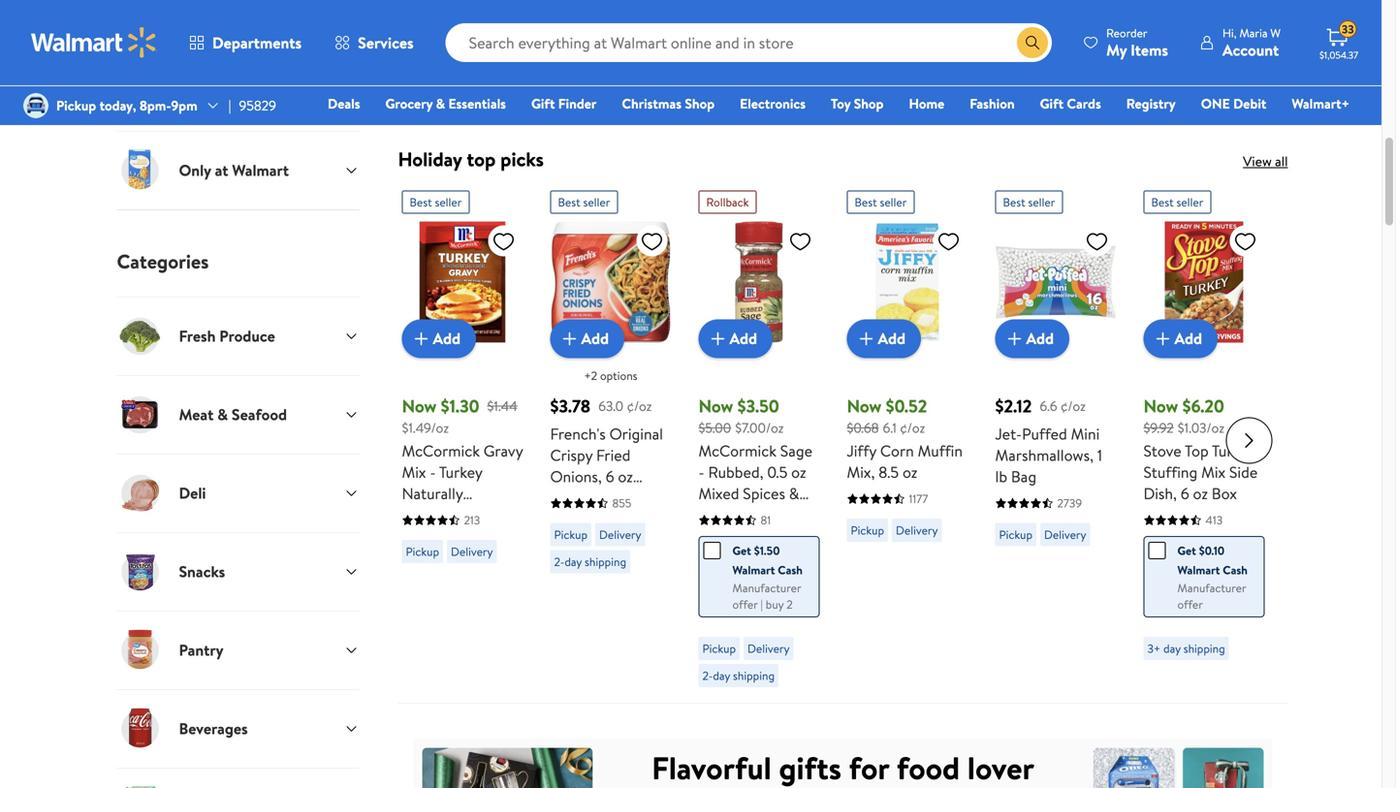 Task type: describe. For each thing, give the bounding box(es) containing it.
shop for toy shop
[[854, 94, 884, 113]]

add to cart image for now $3.50
[[706, 327, 730, 350]]

jiffy corn muffin mix, 8.5 oz image
[[847, 221, 968, 343]]

walmart for now $3.50
[[733, 562, 775, 578]]

3 add to cart image from the left
[[1151, 327, 1175, 350]]

pantry button
[[117, 611, 359, 689]]

add to cart image for $2.12
[[1003, 327, 1026, 350]]

$0.10
[[1199, 542, 1225, 559]]

delivery down 213
[[451, 543, 493, 560]]

get $1.50 walmart cash walmart plus, element
[[703, 541, 803, 580]]

+2
[[584, 367, 597, 384]]

pickup down mix,
[[851, 522, 884, 538]]

5
[[749, 48, 757, 69]]

¢/oz for $3.78
[[627, 397, 652, 416]]

seller for $0.52
[[880, 194, 907, 210]]

pickup up finder
[[554, 46, 588, 62]]

walmart image
[[31, 27, 157, 58]]

pickup up fashion
[[999, 70, 1033, 87]]

buy
[[766, 596, 784, 613]]

seller for $1.30
[[435, 194, 462, 210]]

registry
[[1126, 94, 1176, 113]]

mccormick for $1.30
[[402, 440, 480, 461]]

grocery
[[385, 94, 433, 113]]

holiday top picks
[[398, 145, 544, 172]]

naturally
[[402, 483, 463, 504]]

product group containing now $6.20
[[1144, 183, 1265, 695]]

oz inside now $0.52 $0.68 6.1 ¢/oz jiffy corn muffin mix, 8.5 oz
[[903, 461, 918, 483]]

beverages button
[[117, 689, 359, 768]]

add to favorites list, jet-puffed mini marshmallows, 1 lb bag image
[[1085, 229, 1109, 253]]

muffin
[[918, 440, 963, 461]]

delivery up gift cards link
[[1044, 70, 1086, 87]]

$0.52
[[886, 394, 927, 418]]

now $6.20 $9.92 $1.03/oz stove top turkey stuffing mix side dish, 6 oz box
[[1144, 394, 1258, 504]]

jiffy
[[847, 440, 877, 461]]

delivery down 1735
[[896, 87, 938, 104]]

$3.78
[[550, 394, 591, 418]]

product group containing jimmy dean premium pork regular sausage roll, 16 oz
[[847, 0, 968, 115]]

2 best from the left
[[558, 194, 580, 210]]

mccormick gravy mix - turkey naturally flavored, 0.87 oz gravies image
[[402, 221, 523, 343]]

Get $1.50 Walmart Cash checkbox
[[703, 542, 721, 559]]

pickup right "toy"
[[851, 87, 884, 104]]

side
[[1229, 461, 1258, 483]]

add button for now $6.20
[[1144, 319, 1218, 358]]

mix,
[[847, 461, 875, 483]]

offer for $6.20
[[1178, 596, 1203, 613]]

$1.44
[[487, 397, 518, 416]]

produce
[[219, 325, 275, 347]]

2 3+ from the top
[[1147, 640, 1161, 657]]

puffed
[[1022, 423, 1067, 444]]

8pm-
[[139, 96, 171, 115]]

product group containing now $3.50
[[699, 183, 820, 695]]

oz inside now $6.20 $9.92 $1.03/oz stove top turkey stuffing mix side dish, 6 oz box
[[1193, 483, 1208, 504]]

categories
[[117, 248, 209, 275]]

christmas shop
[[622, 94, 715, 113]]

shipping down 855
[[585, 553, 626, 570]]

stove
[[1144, 440, 1182, 461]]

0.5
[[767, 461, 788, 483]]

add for now $3.50
[[730, 328, 757, 349]]

crispy
[[550, 444, 593, 466]]

now $1.30 $1.44 $1.49/oz mccormick gravy mix - turkey naturally flavored, 0.87 oz gravies
[[402, 394, 523, 547]]

2-day shipping for $3.78
[[554, 553, 626, 570]]

seafood
[[232, 404, 287, 425]]

lean/20%
[[699, 5, 764, 26]]

pickup down flavored,
[[406, 543, 439, 560]]

add to favorites list, mccormick sage - rubbed, 0.5 oz mixed spices & seasonings image
[[789, 229, 812, 253]]

next slide for product carousel list image
[[1226, 417, 1273, 464]]

toy shop
[[831, 94, 884, 113]]

gift for gift cards
[[1040, 94, 1064, 113]]

pickup left the today,
[[56, 96, 96, 115]]

6.1
[[883, 418, 897, 437]]

departments
[[212, 32, 302, 53]]

roll
[[777, 48, 803, 69]]

add to favorites list, french's original crispy fried onions, 6 oz salad toppings image
[[640, 229, 664, 253]]

2-day shipping for now
[[702, 667, 775, 684]]

fat
[[768, 5, 789, 26]]

pickup down chuck,
[[702, 87, 736, 104]]

gravy
[[484, 440, 523, 461]]

$9.92
[[1144, 418, 1174, 437]]

walmart inside dropdown button
[[232, 160, 289, 181]]

bag
[[1011, 466, 1037, 487]]

product group containing 1
[[402, 0, 523, 115]]

2739
[[1057, 495, 1082, 511]]

fresh produce button
[[117, 297, 359, 375]]

2- for now
[[702, 667, 713, 684]]

2 add button from the left
[[550, 319, 624, 358]]

only at walmart
[[179, 160, 289, 181]]

salad
[[550, 487, 585, 508]]

1177
[[909, 490, 928, 507]]

0 vertical spatial |
[[229, 96, 231, 115]]

213
[[464, 512, 480, 528]]

walmart+
[[1292, 94, 1350, 113]]

add to cart image for now
[[855, 327, 878, 350]]

add for now $1.30
[[433, 328, 461, 349]]

all
[[1275, 152, 1288, 170]]

pantry
[[179, 640, 223, 661]]

Walmart Site-Wide search field
[[446, 23, 1052, 62]]

mccormick for $3.50
[[699, 440, 777, 461]]

sage
[[780, 440, 812, 461]]

fashion
[[970, 94, 1015, 113]]

registry link
[[1118, 93, 1185, 114]]

spices
[[743, 483, 785, 504]]

5 best seller from the left
[[1151, 194, 1204, 210]]

add button for now $1.30
[[402, 319, 476, 358]]

jet-
[[995, 423, 1022, 444]]

delivery down 2739
[[1044, 526, 1086, 543]]

toppings
[[589, 487, 648, 508]]

oz inside jimmy dean premium pork regular sausage roll, 16 oz
[[898, 48, 913, 69]]

jimmy dean premium pork regular sausage roll, 16 oz
[[847, 0, 956, 69]]

fresh
[[179, 325, 216, 347]]

add to favorites list, stove top turkey stuffing mix side dish, 6 oz box image
[[1234, 229, 1257, 253]]

& for meat
[[217, 404, 228, 425]]

french's original crispy fried onions, 6 oz salad toppings image
[[550, 221, 671, 343]]

now for $0.52
[[847, 394, 882, 418]]

product group containing $3.78
[[550, 183, 671, 695]]

rubbed,
[[708, 461, 764, 483]]

16
[[880, 48, 894, 69]]

$2.12
[[995, 394, 1032, 418]]

get for $3.50
[[733, 542, 751, 559]]

christmas
[[622, 94, 682, 113]]

product group containing now $1.30
[[402, 183, 523, 695]]

shipping down the hi,
[[1184, 46, 1225, 62]]

delivery up christmas
[[599, 46, 641, 62]]

pickup down manufacturer offer |  buy 2
[[702, 640, 736, 657]]

¢/oz inside now $0.52 $0.68 6.1 ¢/oz jiffy corn muffin mix, 8.5 oz
[[900, 418, 925, 437]]

meat
[[179, 404, 214, 425]]

product group containing all natural* 80% lean/20% fat ground beef chuck, 5 lb roll
[[699, 0, 820, 115]]

add to cart image for now $1.30
[[410, 327, 433, 350]]

premium
[[847, 5, 907, 26]]

get $1.50 walmart cash
[[733, 542, 803, 578]]

box
[[1212, 483, 1237, 504]]

| inside manufacturer offer |  buy 2
[[761, 596, 763, 613]]

now $3.50 $5.00 $7.00/oz mccormick sage - rubbed, 0.5 oz mixed spices & seasonings
[[699, 394, 812, 525]]

1 3+ from the top
[[1147, 46, 1161, 62]]

6 inside $3.78 63.0 ¢/oz french's original crispy fried onions, 6 oz salad toppings
[[606, 466, 614, 487]]

top
[[467, 145, 496, 172]]

mix inside now $1.30 $1.44 $1.49/oz mccormick gravy mix - turkey naturally flavored, 0.87 oz gravies
[[402, 461, 426, 483]]

services button
[[318, 19, 430, 66]]

sausage
[[902, 26, 956, 48]]

all natural* 80% lean/20% fat ground beef chuck, 5 lb roll
[[699, 0, 809, 69]]

turkey inside now $1.30 $1.44 $1.49/oz mccormick gravy mix - turkey naturally flavored, 0.87 oz gravies
[[439, 461, 482, 483]]

mccormick sage - rubbed, 0.5 oz mixed spices & seasonings image
[[699, 221, 820, 343]]

cards
[[1067, 94, 1101, 113]]

ground
[[699, 26, 749, 48]]

hi,
[[1223, 25, 1237, 41]]

oz inside now $3.50 $5.00 $7.00/oz mccormick sage - rubbed, 0.5 oz mixed spices & seasonings
[[791, 461, 806, 483]]

shop for christmas shop
[[685, 94, 715, 113]]

mini
[[1071, 423, 1100, 444]]

add for now $6.20
[[1175, 328, 1202, 349]]

pork
[[911, 5, 942, 26]]



Task type: vqa. For each thing, say whether or not it's contained in the screenshot.
Best for 6.6
yes



Task type: locate. For each thing, give the bounding box(es) containing it.
2 horizontal spatial &
[[789, 483, 799, 504]]

now for $1.30
[[402, 394, 437, 418]]

picks
[[500, 145, 544, 172]]

fried
[[596, 444, 631, 466]]

2 3+ day shipping from the top
[[1147, 640, 1225, 657]]

oz right 0.5
[[791, 461, 806, 483]]

0 vertical spatial 2-day shipping
[[406, 70, 478, 87]]

add up $3.50
[[730, 328, 757, 349]]

1 horizontal spatial lb
[[995, 466, 1007, 487]]

2 vertical spatial &
[[789, 483, 799, 504]]

finder
[[558, 94, 597, 113]]

413
[[1206, 512, 1223, 528]]

1 horizontal spatial walmart
[[733, 562, 775, 578]]

walmart inside 'get $0.10 walmart cash'
[[1178, 562, 1220, 578]]

best seller down holiday
[[410, 194, 462, 210]]

2 manufacturer from the left
[[1178, 580, 1246, 596]]

add button up $0.52 in the right of the page
[[847, 319, 921, 358]]

add to favorites list, jiffy corn muffin mix, 8.5 oz image
[[937, 229, 960, 253]]

1 vertical spatial lb
[[995, 466, 1007, 487]]

meat & seafood
[[179, 404, 287, 425]]

1 add to cart image from the left
[[855, 327, 878, 350]]

now inside now $1.30 $1.44 $1.49/oz mccormick gravy mix - turkey naturally flavored, 0.87 oz gravies
[[402, 394, 437, 418]]

1 horizontal spatial 1
[[1097, 444, 1102, 466]]

mix down $1.49/oz
[[402, 461, 426, 483]]

account
[[1223, 39, 1279, 61]]

2 best seller from the left
[[558, 194, 610, 210]]

beverages
[[179, 718, 248, 739]]

1 horizontal spatial ¢/oz
[[900, 418, 925, 437]]

breakfast & cereal image
[[117, 784, 163, 788]]

1 vertical spatial 3+ day shipping
[[1147, 640, 1225, 657]]

2 horizontal spatial walmart
[[1178, 562, 1220, 578]]

get $0.10 walmart cash walmart plus, element
[[1148, 541, 1248, 580]]

5 add from the left
[[1026, 328, 1054, 349]]

now inside now $0.52 $0.68 6.1 ¢/oz jiffy corn muffin mix, 8.5 oz
[[847, 394, 882, 418]]

0 horizontal spatial turkey
[[439, 461, 482, 483]]

add button up 6.6
[[995, 319, 1070, 358]]

add to cart image up the $2.12
[[1003, 327, 1026, 350]]

5 seller from the left
[[1177, 194, 1204, 210]]

mix left the side
[[1201, 461, 1226, 483]]

get $0.10 walmart cash
[[1178, 542, 1248, 578]]

0 horizontal spatial gift
[[531, 94, 555, 113]]

2 cash from the left
[[1223, 562, 1248, 578]]

5 best from the left
[[1151, 194, 1174, 210]]

2 vertical spatial 2-day shipping
[[702, 667, 775, 684]]

cash down $1.50
[[778, 562, 803, 578]]

shipping down buy
[[733, 667, 775, 684]]

2 mccormick from the left
[[699, 440, 777, 461]]

manufacturer
[[733, 580, 801, 596], [1178, 580, 1246, 596]]

2 get from the left
[[1178, 542, 1196, 559]]

0 horizontal spatial |
[[229, 96, 231, 115]]

regular
[[847, 26, 898, 48]]

0 horizontal spatial 2-day shipping
[[406, 70, 478, 87]]

delivery down 1177
[[896, 522, 938, 538]]

seller for 6.6
[[1028, 194, 1055, 210]]

mix
[[402, 461, 426, 483], [1201, 461, 1226, 483]]

product group containing now $0.52
[[847, 183, 968, 695]]

1 gift from the left
[[531, 94, 555, 113]]

3 add from the left
[[730, 328, 757, 349]]

add to cart image
[[855, 327, 878, 350], [1003, 327, 1026, 350], [1151, 327, 1175, 350]]

1 horizontal spatial add to cart image
[[558, 327, 581, 350]]

product group
[[402, 0, 523, 115], [550, 0, 671, 137], [699, 0, 820, 115], [847, 0, 968, 115], [995, 0, 1116, 115], [1144, 0, 1265, 116], [402, 183, 523, 695], [550, 183, 671, 695], [699, 183, 820, 695], [847, 183, 968, 695], [995, 183, 1116, 695], [1144, 183, 1265, 695]]

maria
[[1240, 25, 1268, 41]]

0 horizontal spatial manufacturer
[[733, 580, 801, 596]]

$1.30
[[441, 394, 479, 418]]

best seller
[[410, 194, 462, 210], [558, 194, 610, 210], [855, 194, 907, 210], [1003, 194, 1055, 210], [1151, 194, 1204, 210]]

2 gift from the left
[[1040, 94, 1064, 113]]

add button up +2
[[550, 319, 624, 358]]

add up $1.30
[[433, 328, 461, 349]]

1 vertical spatial 2-day shipping
[[554, 553, 626, 570]]

0 vertical spatial &
[[436, 94, 445, 113]]

0 horizontal spatial ¢/oz
[[627, 397, 652, 416]]

one debit link
[[1192, 93, 1275, 114]]

1 add to cart image from the left
[[410, 327, 433, 350]]

2-day shipping down buy
[[702, 667, 775, 684]]

now for $6.20
[[1144, 394, 1178, 418]]

4 add button from the left
[[847, 319, 921, 358]]

seller up french's original crispy fried onions, 6 oz salad toppings image
[[583, 194, 610, 210]]

walmart right at
[[232, 160, 289, 181]]

offer down get $0.10 walmart cash walmart plus, element
[[1178, 596, 1203, 613]]

view all
[[1243, 152, 1288, 170]]

roll,
[[847, 48, 876, 69]]

jimmy
[[847, 0, 890, 5]]

mccormick down $1.49/oz
[[402, 440, 480, 461]]

add to cart image up $5.00 at the bottom of the page
[[706, 327, 730, 350]]

only at walmart button
[[117, 131, 359, 209]]

+2 options
[[584, 367, 638, 384]]

shipping down manufacturer offer
[[1184, 640, 1225, 657]]

cash down $0.10 at the bottom right
[[1223, 562, 1248, 578]]

rollback
[[706, 194, 749, 210]]

lb right 5
[[761, 48, 773, 69]]

product group containing 3+ day shipping
[[1144, 0, 1265, 116]]

manufacturer for now $3.50
[[733, 580, 801, 596]]

0 horizontal spatial offer
[[733, 596, 758, 613]]

add button for now $3.50
[[699, 319, 773, 358]]

& inside dropdown button
[[217, 404, 228, 425]]

& right meat
[[217, 404, 228, 425]]

& inside now $3.50 $5.00 $7.00/oz mccormick sage - rubbed, 0.5 oz mixed spices & seasonings
[[789, 483, 799, 504]]

0 horizontal spatial add to cart image
[[855, 327, 878, 350]]

shop right "toy"
[[854, 94, 884, 113]]

shipping up grocery & essentials
[[436, 70, 478, 87]]

walmart inside get $1.50 walmart cash
[[733, 562, 775, 578]]

1 best seller from the left
[[410, 194, 462, 210]]

gift finder link
[[523, 93, 605, 114]]

3+ day shipping down manufacturer offer
[[1147, 640, 1225, 657]]

walmart+ link
[[1283, 93, 1358, 114]]

2
[[787, 596, 793, 613]]

christmas shop link
[[613, 93, 723, 114]]

2 horizontal spatial 2-day shipping
[[702, 667, 775, 684]]

¢/oz right 6.1
[[900, 418, 925, 437]]

now for $3.50
[[699, 394, 733, 418]]

6 right the dish,
[[1181, 483, 1189, 504]]

electronics link
[[731, 93, 814, 114]]

& for grocery
[[436, 94, 445, 113]]

3 add button from the left
[[699, 319, 773, 358]]

mccormick inside now $3.50 $5.00 $7.00/oz mccormick sage - rubbed, 0.5 oz mixed spices & seasonings
[[699, 440, 777, 461]]

3 now from the left
[[847, 394, 882, 418]]

1 horizontal spatial 2-day shipping
[[554, 553, 626, 570]]

0 vertical spatial 3+
[[1147, 46, 1161, 62]]

2-day shipping up grocery & essentials
[[406, 70, 478, 87]]

1 now from the left
[[402, 394, 437, 418]]

0 vertical spatial 2-
[[406, 70, 416, 87]]

gift inside 'link'
[[531, 94, 555, 113]]

- inside now $3.50 $5.00 $7.00/oz mccormick sage - rubbed, 0.5 oz mixed spices & seasonings
[[699, 461, 705, 483]]

3 seller from the left
[[880, 194, 907, 210]]

best for 6.6
[[1003, 194, 1025, 210]]

1 3+ day shipping from the top
[[1147, 46, 1225, 62]]

lb left bag
[[995, 466, 1007, 487]]

2 mix from the left
[[1201, 461, 1226, 483]]

0 horizontal spatial get
[[733, 542, 751, 559]]

oz inside now $1.30 $1.44 $1.49/oz mccormick gravy mix - turkey naturally flavored, 0.87 oz gravies
[[499, 504, 514, 525]]

french's
[[550, 423, 606, 444]]

2 seller from the left
[[583, 194, 610, 210]]

81
[[761, 512, 771, 528]]

my
[[1106, 39, 1127, 61]]

1 shop from the left
[[685, 94, 715, 113]]

offer for $3.50
[[733, 596, 758, 613]]

1 offer from the left
[[733, 596, 758, 613]]

| left buy
[[761, 596, 763, 613]]

add up the $6.20
[[1175, 328, 1202, 349]]

best seller for 6.6
[[1003, 194, 1055, 210]]

delivery down buy
[[748, 640, 790, 657]]

$1.49/oz
[[402, 418, 449, 437]]

1 mccormick from the left
[[402, 440, 480, 461]]

6.6
[[1040, 397, 1057, 416]]

deli
[[179, 482, 206, 504]]

now inside now $6.20 $9.92 $1.03/oz stove top turkey stuffing mix side dish, 6 oz box
[[1144, 394, 1178, 418]]

best up jiffy corn muffin mix, 8.5 oz image
[[855, 194, 877, 210]]

grocery & essentials
[[385, 94, 506, 113]]

$3.78 63.0 ¢/oz french's original crispy fried onions, 6 oz salad toppings
[[550, 394, 663, 508]]

offer left buy
[[733, 596, 758, 613]]

oz right 8.5
[[903, 461, 918, 483]]

add up 6.6
[[1026, 328, 1054, 349]]

cash inside 'get $0.10 walmart cash'
[[1223, 562, 1248, 578]]

add button for $2.12
[[995, 319, 1070, 358]]

 image
[[23, 93, 48, 118]]

now left the $6.20
[[1144, 394, 1178, 418]]

grocery & essentials link
[[377, 93, 515, 114]]

add button for now $0.52
[[847, 319, 921, 358]]

delivery down 291
[[748, 87, 790, 104]]

oz right "16"
[[898, 48, 913, 69]]

gift left cards
[[1040, 94, 1064, 113]]

1 inside $2.12 6.6 ¢/oz jet-puffed mini marshmallows, 1 lb bag
[[1097, 444, 1102, 466]]

1 add button from the left
[[402, 319, 476, 358]]

lb inside all natural* 80% lean/20% fat ground beef chuck, 5 lb roll
[[761, 48, 773, 69]]

1 manufacturer from the left
[[733, 580, 801, 596]]

1 add from the left
[[433, 328, 461, 349]]

turkey inside now $6.20 $9.92 $1.03/oz stove top turkey stuffing mix side dish, 6 oz box
[[1212, 440, 1255, 461]]

manufacturer down 'get $0.10 walmart cash'
[[1178, 580, 1246, 596]]

1 horizontal spatial shop
[[854, 94, 884, 113]]

2-day shipping down 855
[[554, 553, 626, 570]]

day
[[1163, 46, 1181, 62], [416, 70, 434, 87], [565, 553, 582, 570], [1163, 640, 1181, 657], [713, 667, 730, 684]]

deals link
[[319, 93, 369, 114]]

2 add to cart image from the left
[[558, 327, 581, 350]]

seller down holiday
[[435, 194, 462, 210]]

walmart down $0.10 at the bottom right
[[1178, 562, 1220, 578]]

best down holiday
[[410, 194, 432, 210]]

lb inside $2.12 6.6 ¢/oz jet-puffed mini marshmallows, 1 lb bag
[[995, 466, 1007, 487]]

0 horizontal spatial walmart
[[232, 160, 289, 181]]

0 horizontal spatial cash
[[778, 562, 803, 578]]

2 - from the left
[[699, 461, 705, 483]]

6
[[606, 466, 614, 487], [1181, 483, 1189, 504]]

$1.50
[[754, 542, 780, 559]]

delivery
[[599, 46, 641, 62], [1044, 70, 1086, 87], [748, 87, 790, 104], [896, 87, 938, 104], [896, 522, 938, 538], [599, 526, 641, 543], [1044, 526, 1086, 543], [451, 543, 493, 560], [748, 640, 790, 657]]

best for $0.52
[[855, 194, 877, 210]]

shop right christmas
[[685, 94, 715, 113]]

1735
[[909, 56, 931, 72]]

1 horizontal spatial manufacturer
[[1178, 580, 1246, 596]]

add button up the $6.20
[[1144, 319, 1218, 358]]

gift for gift finder
[[531, 94, 555, 113]]

1 vertical spatial 2-
[[554, 553, 565, 570]]

electronics
[[740, 94, 806, 113]]

pickup down bag
[[999, 526, 1033, 543]]

1 horizontal spatial offer
[[1178, 596, 1203, 613]]

6 add button from the left
[[1144, 319, 1218, 358]]

Get $0.10 Walmart Cash checkbox
[[1148, 542, 1166, 559]]

lb
[[761, 48, 773, 69], [995, 466, 1007, 487]]

add to cart image
[[410, 327, 433, 350], [558, 327, 581, 350], [706, 327, 730, 350]]

3 add to cart image from the left
[[706, 327, 730, 350]]

0 vertical spatial 3+ day shipping
[[1147, 46, 1225, 62]]

- left rubbed,
[[699, 461, 705, 483]]

now left $1.30
[[402, 394, 437, 418]]

add up +2
[[581, 328, 609, 349]]

4 add from the left
[[878, 328, 906, 349]]

1 horizontal spatial cash
[[1223, 562, 1248, 578]]

offer inside manufacturer offer
[[1178, 596, 1203, 613]]

delivery down 855
[[599, 526, 641, 543]]

0 horizontal spatial mix
[[402, 461, 426, 483]]

2 now from the left
[[699, 394, 733, 418]]

oz
[[898, 48, 913, 69], [791, 461, 806, 483], [903, 461, 918, 483], [618, 466, 633, 487], [1193, 483, 1208, 504], [499, 504, 514, 525]]

¢/oz
[[627, 397, 652, 416], [1061, 397, 1086, 416], [900, 418, 925, 437]]

0.87
[[467, 504, 495, 525]]

seller up stove top turkey stuffing mix side dish, 6 oz box image
[[1177, 194, 1204, 210]]

best up french's original crispy fried onions, 6 oz salad toppings image
[[558, 194, 580, 210]]

1 vertical spatial &
[[217, 404, 228, 425]]

1 best from the left
[[410, 194, 432, 210]]

get inside 'get $0.10 walmart cash'
[[1178, 542, 1196, 559]]

4 now from the left
[[1144, 394, 1178, 418]]

1 horizontal spatial &
[[436, 94, 445, 113]]

0 horizontal spatial shop
[[685, 94, 715, 113]]

$1.03/oz
[[1178, 418, 1225, 437]]

gift finder
[[531, 94, 597, 113]]

1 - from the left
[[430, 461, 436, 483]]

2- for $3.78
[[554, 553, 565, 570]]

4 seller from the left
[[1028, 194, 1055, 210]]

get left $1.50
[[733, 542, 751, 559]]

1 horizontal spatial 2-
[[554, 553, 565, 570]]

departments button
[[173, 19, 318, 66]]

2 offer from the left
[[1178, 596, 1203, 613]]

1 vertical spatial |
[[761, 596, 763, 613]]

onions,
[[550, 466, 602, 487]]

2 add to cart image from the left
[[1003, 327, 1026, 350]]

all
[[699, 0, 716, 5]]

1 seller from the left
[[435, 194, 462, 210]]

0 horizontal spatial 6
[[606, 466, 614, 487]]

1 vertical spatial 3+
[[1147, 640, 1161, 657]]

1 mix from the left
[[402, 461, 426, 483]]

get something for everyone on your list. image
[[414, 739, 1273, 788]]

pickup today, 8pm-9pm
[[56, 96, 197, 115]]

flavored,
[[402, 504, 464, 525]]

best seller for $0.52
[[855, 194, 907, 210]]

$3.50
[[737, 394, 779, 418]]

&
[[436, 94, 445, 113], [217, 404, 228, 425], [789, 483, 799, 504]]

best up jet-puffed mini marshmallows, 1 lb bag image
[[1003, 194, 1025, 210]]

add for $2.12
[[1026, 328, 1054, 349]]

6 inside now $6.20 $9.92 $1.03/oz stove top turkey stuffing mix side dish, 6 oz box
[[1181, 483, 1189, 504]]

get inside get $1.50 walmart cash
[[733, 542, 751, 559]]

seller up jiffy corn muffin mix, 8.5 oz image
[[880, 194, 907, 210]]

jet-puffed mini marshmallows, 1 lb bag image
[[995, 221, 1116, 343]]

stove top turkey stuffing mix side dish, 6 oz box image
[[1144, 221, 1265, 343]]

& right grocery
[[436, 94, 445, 113]]

3 best seller from the left
[[855, 194, 907, 210]]

1 vertical spatial 1
[[1097, 444, 1102, 466]]

2 add from the left
[[581, 328, 609, 349]]

0 horizontal spatial -
[[430, 461, 436, 483]]

1 horizontal spatial gift
[[1040, 94, 1064, 113]]

6 add from the left
[[1175, 328, 1202, 349]]

turkey up 0.87
[[439, 461, 482, 483]]

fashion link
[[961, 93, 1023, 114]]

0 horizontal spatial &
[[217, 404, 228, 425]]

mccormick inside now $1.30 $1.44 $1.49/oz mccormick gravy mix - turkey naturally flavored, 0.87 oz gravies
[[402, 440, 480, 461]]

manufacturer down get $1.50 walmart cash
[[733, 580, 801, 596]]

| left 95829
[[229, 96, 231, 115]]

1
[[464, 39, 468, 55], [1097, 444, 1102, 466]]

manufacturer for now $6.20
[[1178, 580, 1246, 596]]

seller up jet-puffed mini marshmallows, 1 lb bag image
[[1028, 194, 1055, 210]]

walmart for now $6.20
[[1178, 562, 1220, 578]]

best seller for $1.30
[[410, 194, 462, 210]]

2 horizontal spatial add to cart image
[[1151, 327, 1175, 350]]

oz inside $3.78 63.0 ¢/oz french's original crispy fried onions, 6 oz salad toppings
[[618, 466, 633, 487]]

add to favorites list, mccormick gravy mix - turkey naturally flavored, 0.87 oz gravies image
[[492, 229, 515, 253]]

gift cards
[[1040, 94, 1101, 113]]

one debit
[[1201, 94, 1267, 113]]

2 shop from the left
[[854, 94, 884, 113]]

3 best from the left
[[855, 194, 877, 210]]

add up $0.52 in the right of the page
[[878, 328, 906, 349]]

1 horizontal spatial turkey
[[1212, 440, 1255, 461]]

0 horizontal spatial mccormick
[[402, 440, 480, 461]]

33
[[1342, 21, 1354, 38]]

1 horizontal spatial |
[[761, 596, 763, 613]]

get for $6.20
[[1178, 542, 1196, 559]]

4 best seller from the left
[[1003, 194, 1055, 210]]

$7.00/oz
[[735, 418, 784, 437]]

1 horizontal spatial 6
[[1181, 483, 1189, 504]]

add to cart image up $1.49/oz
[[410, 327, 433, 350]]

best seller up jiffy corn muffin mix, 8.5 oz image
[[855, 194, 907, 210]]

1 horizontal spatial mccormick
[[699, 440, 777, 461]]

-
[[430, 461, 436, 483], [699, 461, 705, 483]]

0 horizontal spatial add to cart image
[[410, 327, 433, 350]]

1 horizontal spatial mix
[[1201, 461, 1226, 483]]

4 best from the left
[[1003, 194, 1025, 210]]

add button up $3.50
[[699, 319, 773, 358]]

best seller up stove top turkey stuffing mix side dish, 6 oz box image
[[1151, 194, 1204, 210]]

1 horizontal spatial add to cart image
[[1003, 327, 1026, 350]]

now left $3.50
[[699, 394, 733, 418]]

& right 0.5
[[789, 483, 799, 504]]

mccormick down $7.00/oz
[[699, 440, 777, 461]]

cash inside get $1.50 walmart cash
[[778, 562, 803, 578]]

291
[[761, 56, 777, 72]]

Search search field
[[446, 23, 1052, 62]]

1 right marshmallows,
[[1097, 444, 1102, 466]]

1 cash from the left
[[778, 562, 803, 578]]

cash for now $6.20
[[1223, 562, 1248, 578]]

- inside now $1.30 $1.44 $1.49/oz mccormick gravy mix - turkey naturally flavored, 0.87 oz gravies
[[430, 461, 436, 483]]

$5.00
[[699, 418, 731, 437]]

product group containing $2.12
[[995, 183, 1116, 695]]

1 up the essentials
[[464, 39, 468, 55]]

1 horizontal spatial get
[[1178, 542, 1196, 559]]

$2.12 6.6 ¢/oz jet-puffed mini marshmallows, 1 lb bag
[[995, 394, 1102, 487]]

- up flavored,
[[430, 461, 436, 483]]

2 vertical spatial 2-
[[702, 667, 713, 684]]

¢/oz inside $3.78 63.0 ¢/oz french's original crispy fried onions, 6 oz salad toppings
[[627, 397, 652, 416]]

offer inside manufacturer offer |  buy 2
[[733, 596, 758, 613]]

cash for now $3.50
[[778, 562, 803, 578]]

now inside now $3.50 $5.00 $7.00/oz mccormick sage - rubbed, 0.5 oz mixed spices & seasonings
[[699, 394, 733, 418]]

2 horizontal spatial ¢/oz
[[1061, 397, 1086, 416]]

0 vertical spatial 1
[[464, 39, 468, 55]]

80%
[[780, 0, 809, 5]]

pickup down salad
[[554, 526, 588, 543]]

pickup
[[554, 46, 588, 62], [999, 70, 1033, 87], [702, 87, 736, 104], [851, 87, 884, 104], [56, 96, 96, 115], [851, 522, 884, 538], [554, 526, 588, 543], [999, 526, 1033, 543], [406, 543, 439, 560], [702, 640, 736, 657]]

¢/oz up original
[[627, 397, 652, 416]]

0 horizontal spatial 2-
[[406, 70, 416, 87]]

5 add button from the left
[[995, 319, 1070, 358]]

95829
[[239, 96, 276, 115]]

add button up $1.30
[[402, 319, 476, 358]]

chuck,
[[699, 48, 745, 69]]

6 up 855
[[606, 466, 614, 487]]

now left 6.1
[[847, 394, 882, 418]]

|
[[229, 96, 231, 115], [761, 596, 763, 613]]

manufacturer offer
[[1178, 580, 1246, 613]]

1 horizontal spatial -
[[699, 461, 705, 483]]

0 vertical spatial lb
[[761, 48, 773, 69]]

deli button
[[117, 454, 359, 532]]

0 horizontal spatial 1
[[464, 39, 468, 55]]

3+ day shipping down the hi,
[[1147, 46, 1225, 62]]

mix inside now $6.20 $9.92 $1.03/oz stove top turkey stuffing mix side dish, 6 oz box
[[1201, 461, 1226, 483]]

¢/oz inside $2.12 6.6 ¢/oz jet-puffed mini marshmallows, 1 lb bag
[[1061, 397, 1086, 416]]

search icon image
[[1025, 35, 1040, 50]]

2 horizontal spatial add to cart image
[[706, 327, 730, 350]]

best for $1.30
[[410, 194, 432, 210]]

home
[[909, 94, 945, 113]]

¢/oz for $2.12
[[1061, 397, 1086, 416]]

oz right 0.87
[[499, 504, 514, 525]]

home link
[[900, 93, 953, 114]]

oz up 855
[[618, 466, 633, 487]]

add for now $0.52
[[878, 328, 906, 349]]

0 horizontal spatial lb
[[761, 48, 773, 69]]

shipping
[[1184, 46, 1225, 62], [436, 70, 478, 87], [585, 553, 626, 570], [1184, 640, 1225, 657], [733, 667, 775, 684]]

gift left finder
[[531, 94, 555, 113]]

add to cart image up $9.92
[[1151, 327, 1175, 350]]

best seller up jet-puffed mini marshmallows, 1 lb bag image
[[1003, 194, 1055, 210]]

$1,054.37
[[1320, 48, 1358, 62]]

1 get from the left
[[733, 542, 751, 559]]

3+ day shipping
[[1147, 46, 1225, 62], [1147, 640, 1225, 657]]

2 horizontal spatial 2-
[[702, 667, 713, 684]]

add to cart image up $3.78
[[558, 327, 581, 350]]

corn
[[880, 440, 914, 461]]



